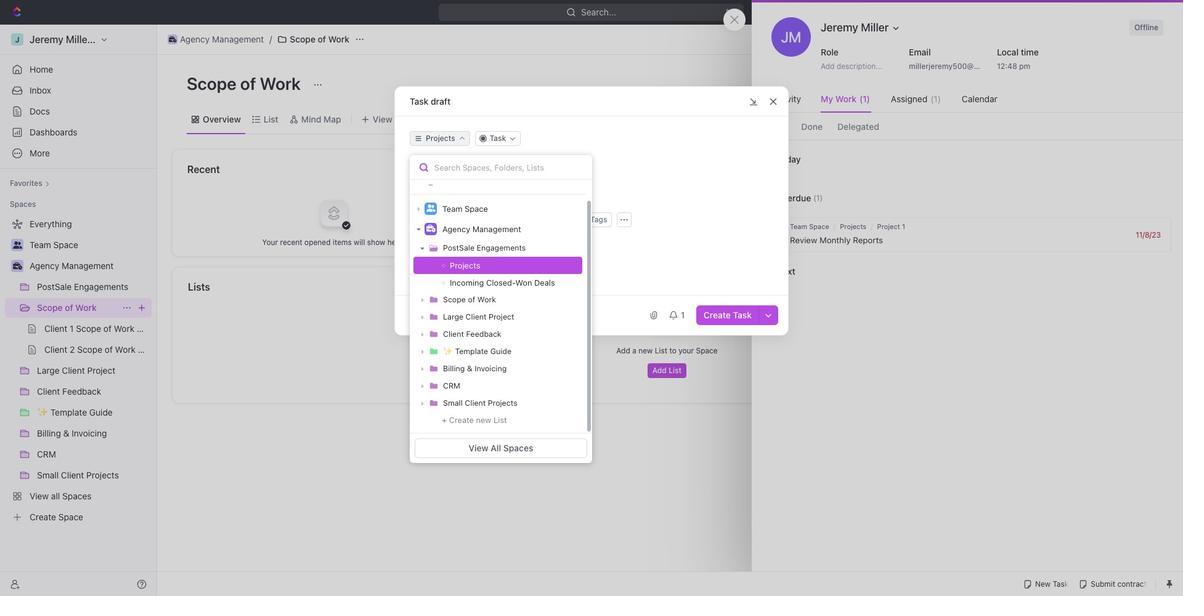Task type: describe. For each thing, give the bounding box(es) containing it.
invoicing
[[475, 364, 507, 374]]

1 vertical spatial scope of work link
[[37, 298, 117, 318]]

client feedback
[[443, 330, 502, 339]]

jm
[[782, 28, 801, 46]]

your
[[262, 238, 278, 247]]

add description... button
[[816, 59, 898, 74]]

✨
[[443, 347, 453, 356]]

custom fields
[[410, 251, 461, 260]]

agency inside 'tree'
[[30, 261, 59, 271]]

Search Spaces, Folders, Lists text field
[[410, 155, 592, 180]]

client for client 1 project b scope of work
[[538, 203, 561, 214]]

favorites
[[10, 179, 42, 188]]

space for team space
[[465, 204, 488, 214]]

1 for client 1 project b scope of work
[[564, 203, 567, 214]]

list down small client projects
[[494, 415, 507, 425]]

project for large client project
[[489, 313, 514, 322]]

guide
[[490, 347, 512, 356]]

task inside button
[[733, 310, 752, 321]]

team space / projects / project 1 review monthly reports
[[790, 223, 906, 245]]

team space link
[[790, 223, 830, 231]]

show
[[367, 238, 385, 247]]

11/8/23
[[1136, 230, 1161, 239]]

✨ template guide
[[443, 347, 512, 356]]

team for team space / projects / project 1 review monthly reports
[[790, 223, 808, 231]]

agency management inside sidebar 'navigation'
[[30, 261, 114, 271]]

list inside add list button
[[669, 366, 682, 375]]

small client projects
[[443, 399, 518, 408]]

add for add list
[[653, 366, 667, 375]]

1 horizontal spatial business time image
[[426, 225, 436, 233]]

1 horizontal spatial /
[[834, 223, 836, 231]]

create task
[[704, 310, 752, 321]]

business time image
[[169, 36, 176, 43]]

my
[[821, 94, 833, 104]]

upgrade
[[905, 7, 940, 17]]

email millerjeremy500@gmail.com
[[909, 47, 1011, 71]]

draft
[[431, 96, 451, 106]]

project inside team space / projects / project 1 review monthly reports
[[878, 223, 900, 231]]

inbox
[[30, 85, 51, 96]]

scope of work inside sidebar 'navigation'
[[37, 303, 97, 313]]

1 horizontal spatial agency
[[180, 34, 210, 44]]

pm
[[1020, 62, 1031, 71]]

map
[[324, 114, 341, 124]]

project for client 2 project c scope of work
[[571, 223, 599, 234]]

items
[[333, 238, 352, 247]]

view all spaces button
[[415, 439, 587, 459]]

work inside sidebar 'navigation'
[[75, 303, 97, 313]]

view
[[469, 443, 489, 454]]

spaces inside button
[[504, 443, 533, 454]]

add list button
[[648, 364, 687, 378]]

recent
[[280, 238, 302, 247]]

search...
[[582, 7, 617, 17]]

🤝 for client 1 project a scope of work
[[521, 184, 531, 194]]

0 vertical spatial management
[[212, 34, 264, 44]]

postsale engagements
[[443, 243, 526, 253]]

7
[[436, 268, 441, 277]]

1 for client 1 project a scope of work
[[564, 184, 567, 194]]

closed-
[[486, 278, 516, 288]]

list inside list link
[[264, 114, 279, 124]]

automations button
[[1091, 30, 1155, 49]]

1 horizontal spatial agency management
[[180, 34, 264, 44]]

1 horizontal spatial to
[[1020, 209, 1027, 219]]

attach
[[1030, 209, 1053, 219]]

new button
[[951, 2, 994, 22]]

tree inside sidebar 'navigation'
[[5, 215, 152, 528]]

show 7 empty fields
[[415, 268, 487, 277]]

client 1 project b scope of work
[[538, 203, 667, 214]]

incoming closed-won deals
[[450, 278, 555, 288]]

+ create new list
[[442, 415, 507, 425]]

description...
[[837, 62, 883, 71]]

here
[[1001, 209, 1018, 219]]

0 horizontal spatial /
[[270, 34, 272, 44]]

client up client feedback
[[466, 313, 487, 322]]

time
[[1021, 47, 1039, 57]]

project 1 link
[[878, 223, 906, 231]]

1 vertical spatial agency
[[443, 224, 470, 234]]

add for add or edit fields
[[512, 268, 526, 277]]

(1)
[[814, 193, 823, 202]]

overdue (1)
[[777, 193, 823, 203]]

billing
[[443, 364, 465, 374]]

view all spaces
[[469, 443, 533, 454]]

new for create
[[476, 415, 492, 425]]

+
[[442, 415, 447, 425]]

team space
[[443, 204, 488, 214]]

project for client 1 project a scope of work
[[570, 184, 598, 194]]

0:01:49
[[1062, 7, 1089, 17]]

1 inside team space / projects / project 1 review monthly reports
[[902, 223, 906, 231]]

management inside sidebar 'navigation'
[[62, 261, 114, 271]]

a
[[633, 346, 637, 356]]

your recent opened items will show here.
[[262, 238, 405, 247]]

list link
[[261, 111, 279, 128]]

review monthly reports link
[[787, 230, 1131, 251]]

your
[[679, 346, 694, 356]]

create inside button
[[704, 310, 731, 321]]

billing & invoicing
[[443, 364, 507, 374]]

millerjeremy500@gmail.com
[[909, 62, 1011, 71]]

12:48
[[997, 62, 1018, 71]]

reports
[[853, 235, 883, 245]]

postsale
[[443, 243, 475, 253]]

space for team space / projects / project 1 review monthly reports
[[810, 223, 830, 231]]

overview
[[203, 114, 241, 124]]

client 2 project c scope of work
[[538, 223, 668, 234]]

crm
[[443, 382, 460, 391]]

2 horizontal spatial /
[[871, 223, 873, 231]]

automations
[[1098, 34, 1149, 44]]

role add description...
[[821, 47, 883, 71]]

add or edit fields button
[[497, 266, 578, 280]]

scope inside sidebar 'navigation'
[[37, 303, 63, 313]]

0 horizontal spatial projects
[[450, 261, 481, 271]]

no lists icon. image
[[643, 297, 692, 346]]

edit
[[537, 268, 551, 277]]

a
[[600, 184, 606, 194]]

docs inside sidebar 'navigation'
[[30, 106, 50, 117]]

add for add a new list to your space
[[617, 346, 630, 356]]

0 horizontal spatial create
[[449, 415, 474, 425]]

empty
[[443, 268, 465, 277]]



Task type: vqa. For each thing, say whether or not it's contained in the screenshot.
progress
no



Task type: locate. For each thing, give the bounding box(es) containing it.
c
[[601, 223, 608, 234]]

add down add a new list to your space
[[653, 366, 667, 375]]

spaces inside sidebar 'navigation'
[[10, 200, 36, 209]]

0 horizontal spatial task
[[410, 96, 429, 106]]

client up + create new list
[[465, 399, 486, 408]]

0 vertical spatial scope of work link
[[275, 32, 353, 47]]

add a new list to your space
[[617, 346, 718, 356]]

1 vertical spatial 1
[[564, 203, 567, 214]]

spaces down favorites
[[10, 200, 36, 209]]

new
[[968, 7, 986, 17]]

2 horizontal spatial projects
[[840, 223, 867, 231]]

1 horizontal spatial docs
[[521, 164, 545, 175]]

opened
[[305, 238, 331, 247]]

deals
[[534, 278, 555, 288]]

team right user group image
[[443, 204, 463, 214]]

assigned
[[891, 94, 928, 104]]

lists
[[188, 282, 210, 293]]

recent
[[187, 164, 220, 175]]

0 horizontal spatial fields
[[467, 268, 487, 277]]

favorites button
[[5, 176, 55, 191]]

1 left 'a'
[[564, 184, 567, 194]]

create right the 'no lists icon.'
[[704, 310, 731, 321]]

projects inside team space / projects / project 1 review monthly reports
[[840, 223, 867, 231]]

client 1 project a scope of work
[[538, 184, 667, 194]]

dashboards
[[30, 127, 77, 137]]

dashboards link
[[5, 123, 152, 142]]

0 vertical spatial docs
[[30, 106, 50, 117]]

overview link
[[200, 111, 241, 128]]

1 horizontal spatial agency management link
[[165, 32, 267, 47]]

work
[[328, 34, 350, 44], [260, 73, 301, 94], [836, 94, 857, 104], [646, 184, 667, 194], [646, 203, 667, 214], [648, 223, 668, 234], [478, 295, 496, 305], [75, 303, 97, 313]]

2 vertical spatial management
[[62, 261, 114, 271]]

all
[[491, 443, 501, 454]]

2 horizontal spatial agency
[[443, 224, 470, 234]]

projects
[[840, 223, 867, 231], [450, 261, 481, 271], [488, 399, 518, 408]]

projects link
[[840, 223, 867, 231]]

space right your
[[696, 346, 718, 356]]

mind map
[[301, 114, 341, 124]]

1 horizontal spatial fields
[[553, 268, 573, 277]]

1 vertical spatial business time image
[[13, 263, 22, 270]]

create task button
[[696, 306, 759, 325]]

1 horizontal spatial space
[[696, 346, 718, 356]]

2 vertical spatial agency
[[30, 261, 59, 271]]

1 horizontal spatial task
[[733, 310, 752, 321]]

project up reports
[[878, 223, 900, 231]]

client
[[538, 184, 561, 194], [538, 203, 561, 214], [538, 223, 561, 234], [466, 313, 487, 322], [443, 330, 464, 339], [465, 399, 486, 408]]

2 vertical spatial space
[[696, 346, 718, 356]]

to right here
[[1020, 209, 1027, 219]]

scope of work
[[290, 34, 350, 44], [187, 73, 304, 94], [443, 295, 496, 305], [37, 303, 97, 313]]

1 🤝 from the top
[[521, 184, 531, 194]]

🤝 down search spaces, folders, lists text field
[[521, 184, 531, 194]]

1 vertical spatial agency management link
[[30, 256, 149, 276]]

space up 'review'
[[810, 223, 830, 231]]

won
[[516, 278, 532, 288]]

offline
[[1135, 23, 1159, 32]]

to left your
[[670, 346, 677, 356]]

files
[[983, 209, 999, 219]]

1 horizontal spatial management
[[212, 34, 264, 44]]

my work
[[821, 94, 857, 104]]

2 vertical spatial 1
[[902, 223, 906, 231]]

home
[[30, 64, 53, 75]]

team inside team space / projects / project 1 review monthly reports
[[790, 223, 808, 231]]

role
[[821, 47, 839, 57]]

2 horizontal spatial agency management
[[443, 224, 521, 234]]

0 horizontal spatial docs
[[30, 106, 50, 117]]

add inside role add description...
[[821, 62, 835, 71]]

🤝 up engagements
[[521, 224, 531, 233]]

upgrade link
[[887, 4, 946, 21]]

new down small client projects
[[476, 415, 492, 425]]

0 horizontal spatial agency management link
[[30, 256, 149, 276]]

home link
[[5, 60, 152, 80]]

list left mind
[[264, 114, 279, 124]]

tree
[[5, 215, 152, 528]]

team for team space
[[443, 204, 463, 214]]

🤝 for client 2 project c scope of work
[[521, 224, 531, 233]]

list
[[264, 114, 279, 124], [655, 346, 668, 356], [669, 366, 682, 375], [494, 415, 507, 425]]

fields for add or edit fields
[[553, 268, 573, 277]]

new
[[639, 346, 653, 356], [476, 415, 492, 425]]

no recent items image
[[309, 188, 358, 238]]

2 🤝 from the top
[[521, 224, 531, 233]]

large
[[443, 313, 464, 322]]

0 vertical spatial 1
[[564, 184, 567, 194]]

spaces
[[10, 200, 36, 209], [504, 443, 533, 454]]

custom
[[410, 251, 438, 260]]

client down task name 'text box'
[[538, 184, 561, 194]]

2 fields from the left
[[553, 268, 573, 277]]

create right +
[[449, 415, 474, 425]]

0 horizontal spatial agency
[[30, 261, 59, 271]]

0 vertical spatial spaces
[[10, 200, 36, 209]]

business time image inside 'tree'
[[13, 263, 22, 270]]

engagements
[[477, 243, 526, 253]]

scope
[[290, 34, 316, 44], [187, 73, 237, 94], [608, 184, 634, 194], [608, 203, 633, 214], [610, 223, 635, 234], [443, 295, 466, 305], [37, 303, 63, 313]]

sidebar navigation
[[0, 25, 157, 597]]

add list
[[653, 366, 682, 375]]

2
[[564, 223, 569, 234]]

mind
[[301, 114, 321, 124]]

fields up incoming
[[467, 268, 487, 277]]

docs
[[30, 106, 50, 117], [521, 164, 545, 175]]

Task Name text field
[[410, 153, 776, 168]]

1 vertical spatial to
[[670, 346, 677, 356]]

2 vertical spatial projects
[[488, 399, 518, 408]]

space inside team space / projects / project 1 review monthly reports
[[810, 223, 830, 231]]

1 vertical spatial projects
[[450, 261, 481, 271]]

0 vertical spatial business time image
[[426, 225, 436, 233]]

0 horizontal spatial team
[[443, 204, 463, 214]]

task
[[410, 96, 429, 106], [733, 310, 752, 321]]

1 vertical spatial create
[[449, 415, 474, 425]]

0 vertical spatial projects
[[840, 223, 867, 231]]

0 vertical spatial new
[[639, 346, 653, 356]]

template
[[455, 347, 488, 356]]

project left b
[[570, 203, 598, 214]]

0 vertical spatial agency
[[180, 34, 210, 44]]

client for client 1 project a scope of work
[[538, 184, 561, 194]]

1 fields from the left
[[467, 268, 487, 277]]

0 horizontal spatial spaces
[[10, 200, 36, 209]]

0 horizontal spatial new
[[476, 415, 492, 425]]

2 horizontal spatial management
[[473, 224, 521, 234]]

client down large
[[443, 330, 464, 339]]

project left 'a'
[[570, 184, 598, 194]]

0 horizontal spatial space
[[465, 204, 488, 214]]

drop
[[963, 209, 981, 219]]

1
[[564, 184, 567, 194], [564, 203, 567, 214], [902, 223, 906, 231]]

2 horizontal spatial space
[[810, 223, 830, 231]]

⌘k
[[726, 7, 739, 17]]

projects up incoming
[[450, 261, 481, 271]]

small
[[443, 399, 463, 408]]

1 vertical spatial management
[[473, 224, 521, 234]]

tree containing agency management
[[5, 215, 152, 528]]

1 horizontal spatial create
[[704, 310, 731, 321]]

fields inside button
[[553, 268, 573, 277]]

1 horizontal spatial team
[[790, 223, 808, 231]]

list up the add list
[[655, 346, 668, 356]]

1 horizontal spatial new
[[639, 346, 653, 356]]

project
[[570, 184, 598, 194], [570, 203, 598, 214], [878, 223, 900, 231], [571, 223, 599, 234], [489, 313, 514, 322]]

projects up reports
[[840, 223, 867, 231]]

mind map link
[[299, 111, 341, 128]]

client left 2
[[538, 223, 561, 234]]

large client project
[[443, 313, 514, 322]]

0 vertical spatial agency management
[[180, 34, 264, 44]]

client for client 2 project c scope of work
[[538, 223, 561, 234]]

1 vertical spatial new
[[476, 415, 492, 425]]

project right 2
[[571, 223, 599, 234]]

1 vertical spatial docs
[[521, 164, 545, 175]]

calendar
[[962, 94, 998, 104]]

1 right projects "link"
[[902, 223, 906, 231]]

projects up + create new list
[[488, 399, 518, 408]]

add or edit fields
[[512, 268, 573, 277]]

lists button
[[187, 280, 1148, 295]]

space up postsale engagements
[[465, 204, 488, 214]]

1 up 2
[[564, 203, 567, 214]]

add left a
[[617, 346, 630, 356]]

0 horizontal spatial agency management
[[30, 261, 114, 271]]

will
[[354, 238, 365, 247]]

fields
[[467, 268, 487, 277], [553, 268, 573, 277]]

review
[[790, 235, 818, 245]]

0 vertical spatial to
[[1020, 209, 1027, 219]]

0 horizontal spatial business time image
[[13, 263, 22, 270]]

1 vertical spatial space
[[810, 223, 830, 231]]

0 horizontal spatial management
[[62, 261, 114, 271]]

fields for show 7 empty fields
[[467, 268, 487, 277]]

0 vertical spatial create
[[704, 310, 731, 321]]

0 vertical spatial team
[[443, 204, 463, 214]]

2 vertical spatial agency management
[[30, 261, 114, 271]]

of inside sidebar 'navigation'
[[65, 303, 73, 313]]

overdue tab panel
[[752, 140, 1184, 291]]

business time image
[[426, 225, 436, 233], [13, 263, 22, 270]]

user group image
[[426, 205, 436, 212]]

1 vertical spatial task
[[733, 310, 752, 321]]

spaces right the all
[[504, 443, 533, 454]]

1 horizontal spatial projects
[[488, 399, 518, 408]]

add down role
[[821, 62, 835, 71]]

task draft
[[410, 96, 451, 106]]

incoming
[[450, 278, 484, 288]]

0:01:49 button
[[1049, 5, 1110, 20]]

1 vertical spatial team
[[790, 223, 808, 231]]

1 vertical spatial 🤝
[[521, 224, 531, 233]]

local
[[997, 47, 1019, 57]]

list down add a new list to your space
[[669, 366, 682, 375]]

show
[[415, 268, 434, 277]]

client left b
[[538, 203, 561, 214]]

1 horizontal spatial scope of work link
[[275, 32, 353, 47]]

0 horizontal spatial to
[[670, 346, 677, 356]]

0 vertical spatial space
[[465, 204, 488, 214]]

team up 'review'
[[790, 223, 808, 231]]

or
[[528, 268, 535, 277]]

0 vertical spatial 🤝
[[521, 184, 531, 194]]

client for client feedback
[[443, 330, 464, 339]]

project for client 1 project b scope of work
[[570, 203, 598, 214]]

space
[[465, 204, 488, 214], [810, 223, 830, 231], [696, 346, 718, 356]]

0 vertical spatial agency management link
[[165, 32, 267, 47]]

drop files here to attach
[[963, 209, 1053, 219]]

project up feedback
[[489, 313, 514, 322]]

fields right edit
[[553, 268, 573, 277]]

0 horizontal spatial scope of work link
[[37, 298, 117, 318]]

add up the won
[[512, 268, 526, 277]]

b
[[600, 203, 606, 214]]

agency management link
[[165, 32, 267, 47], [30, 256, 149, 276]]

1 vertical spatial agency management
[[443, 224, 521, 234]]

new for a
[[639, 346, 653, 356]]

new right a
[[639, 346, 653, 356]]

1 inside client 1 project b scope of work link
[[564, 203, 567, 214]]

1 horizontal spatial spaces
[[504, 443, 533, 454]]

0 vertical spatial task
[[410, 96, 429, 106]]

&
[[467, 364, 473, 374]]

1 vertical spatial spaces
[[504, 443, 533, 454]]



